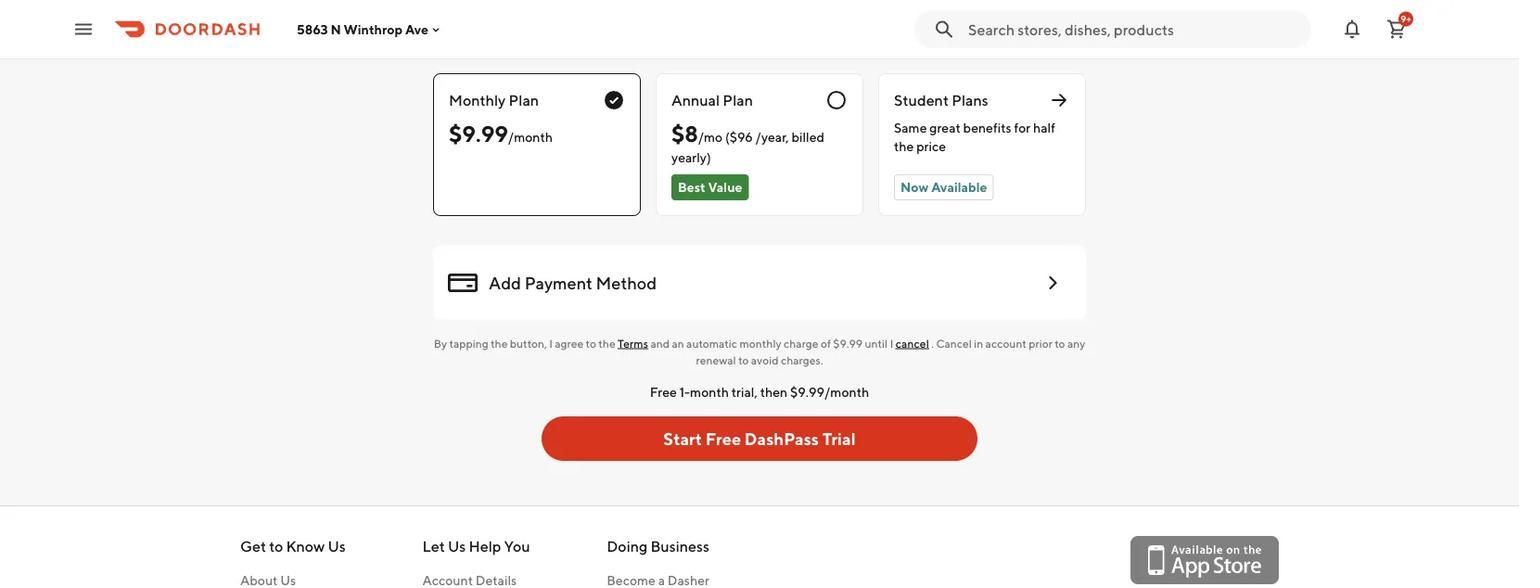 Task type: vqa. For each thing, say whether or not it's contained in the screenshot.
"Same" on the right top of the page
yes



Task type: locate. For each thing, give the bounding box(es) containing it.
i right until
[[890, 337, 893, 350]]

agree
[[555, 337, 583, 350]]

an
[[672, 337, 684, 350]]

the left button,
[[491, 337, 508, 350]]

plan for $9.99
[[509, 91, 539, 109]]

free right start
[[705, 428, 741, 448]]

$9.99 right of
[[833, 337, 863, 350]]

($96
[[725, 129, 753, 144]]

1 horizontal spatial us
[[448, 537, 466, 555]]

2 horizontal spatial the
[[894, 139, 914, 154]]

0 vertical spatial $9.99
[[449, 120, 508, 147]]

1 horizontal spatial free
[[705, 428, 741, 448]]

free left 1-
[[650, 384, 677, 400]]

0 horizontal spatial i
[[549, 337, 553, 350]]

student plans
[[894, 91, 988, 109]]

avoid
[[751, 353, 779, 366]]

5863 n winthrop ave button
[[297, 22, 443, 37]]

1 plan from the left
[[509, 91, 539, 109]]

9+
[[1401, 13, 1411, 24]]

plan up ($96
[[723, 91, 753, 109]]

1 vertical spatial $9.99
[[833, 337, 863, 350]]

the
[[894, 139, 914, 154], [491, 337, 508, 350], [598, 337, 615, 350]]

same great benefits for half the price
[[894, 120, 1055, 154]]

1 horizontal spatial $9.99
[[833, 337, 863, 350]]

great
[[929, 120, 961, 135]]

1 horizontal spatial the
[[598, 337, 615, 350]]

0 horizontal spatial us
[[328, 537, 346, 555]]

$9.99
[[449, 120, 508, 147], [833, 337, 863, 350]]

start
[[663, 428, 702, 448]]

. cancel in account prior to any renewal to avoid charges.
[[696, 337, 1085, 366]]

i left agree
[[549, 337, 553, 350]]

payment
[[525, 273, 593, 293]]

monthly plan
[[449, 91, 539, 109]]

to right get
[[269, 537, 283, 555]]

business
[[650, 537, 709, 555]]

value
[[708, 179, 742, 195]]

1 horizontal spatial i
[[890, 337, 893, 350]]

plan for $8
[[723, 91, 753, 109]]

the left terms link
[[598, 337, 615, 350]]

winthrop
[[344, 22, 403, 37]]

cancel link
[[896, 337, 929, 350]]

.
[[931, 337, 934, 350]]

doing business
[[607, 537, 709, 555]]

0 horizontal spatial free
[[650, 384, 677, 400]]

1 horizontal spatial plan
[[723, 91, 753, 109]]

billed
[[791, 129, 825, 144]]

monthly
[[449, 91, 506, 109]]

and
[[650, 337, 670, 350]]

5863 n winthrop ave
[[297, 22, 429, 37]]

add payment method
[[489, 273, 657, 293]]

know
[[286, 537, 325, 555]]

free
[[650, 384, 677, 400], [705, 428, 741, 448]]

2 i from the left
[[890, 337, 893, 350]]

automatic
[[686, 337, 737, 350]]

0 horizontal spatial plan
[[509, 91, 539, 109]]

the down same
[[894, 139, 914, 154]]

start free dashpass trial
[[663, 428, 856, 448]]

price
[[916, 139, 946, 154]]

2 plan from the left
[[723, 91, 753, 109]]

1 us from the left
[[328, 537, 346, 555]]

by
[[434, 337, 447, 350]]

us
[[328, 537, 346, 555], [448, 537, 466, 555]]

doing
[[607, 537, 647, 555]]

0 horizontal spatial the
[[491, 337, 508, 350]]

available
[[931, 179, 987, 195]]

let us help you
[[422, 537, 530, 555]]

1 vertical spatial free
[[705, 428, 741, 448]]

terms
[[618, 337, 648, 350]]

$9.99 down monthly
[[449, 120, 508, 147]]

ave
[[405, 22, 429, 37]]

prior
[[1029, 337, 1052, 350]]

to left avoid
[[738, 353, 749, 366]]

i
[[549, 337, 553, 350], [890, 337, 893, 350]]

us right know
[[328, 537, 346, 555]]

to
[[586, 337, 596, 350], [1055, 337, 1065, 350], [738, 353, 749, 366], [269, 537, 283, 555]]

us right "let"
[[448, 537, 466, 555]]

0 horizontal spatial $9.99
[[449, 120, 508, 147]]

renewal
[[696, 353, 736, 366]]

0 vertical spatial free
[[650, 384, 677, 400]]

5863
[[297, 22, 328, 37]]

you
[[504, 537, 530, 555]]

plan
[[509, 91, 539, 109], [723, 91, 753, 109]]

$9.99/month
[[790, 384, 869, 400]]

start free dashpass trial button
[[542, 416, 977, 461]]

trial,
[[731, 384, 757, 400]]

plan up /month
[[509, 91, 539, 109]]



Task type: describe. For each thing, give the bounding box(es) containing it.
to left any at right
[[1055, 337, 1065, 350]]

charge
[[784, 337, 818, 350]]

month
[[690, 384, 729, 400]]

in
[[974, 337, 983, 350]]

free inside button
[[705, 428, 741, 448]]

button,
[[510, 337, 547, 350]]

/year,
[[755, 129, 789, 144]]

/mo ($96 /year, billed yearly)
[[671, 129, 825, 165]]

until
[[865, 337, 888, 350]]

get to know us
[[240, 537, 346, 555]]

best value
[[678, 179, 742, 195]]

let
[[422, 537, 445, 555]]

by tapping the button, i agree to the terms and an automatic monthly charge of $9.99 until i cancel
[[434, 337, 929, 350]]

trial
[[822, 428, 856, 448]]

cancel
[[896, 337, 929, 350]]

then
[[760, 384, 787, 400]]

best
[[678, 179, 705, 195]]

to right agree
[[586, 337, 596, 350]]

of
[[821, 337, 831, 350]]

annual plan
[[671, 91, 753, 109]]

Store search: begin typing to search for stores available on DoorDash text field
[[968, 19, 1300, 39]]

notification bell image
[[1341, 18, 1363, 40]]

get
[[240, 537, 266, 555]]

/month
[[508, 129, 553, 144]]

method
[[596, 273, 657, 293]]

now available
[[900, 179, 987, 195]]

benefits
[[963, 120, 1011, 135]]

the inside same great benefits for half the price
[[894, 139, 914, 154]]

account
[[985, 337, 1026, 350]]

0 items, open order cart image
[[1385, 18, 1408, 40]]

free 1-month trial, then $9.99/month
[[650, 384, 869, 400]]

terms link
[[618, 337, 648, 350]]

charges.
[[781, 353, 823, 366]]

add
[[489, 273, 521, 293]]

open menu image
[[72, 18, 95, 40]]

now
[[900, 179, 929, 195]]

cancel
[[936, 337, 972, 350]]

/mo
[[698, 129, 723, 144]]

tapping
[[449, 337, 488, 350]]

same
[[894, 120, 927, 135]]

monthly
[[740, 337, 781, 350]]

half
[[1033, 120, 1055, 135]]

1-
[[679, 384, 690, 400]]

$9.99 /month
[[449, 120, 553, 147]]

$8
[[671, 120, 698, 147]]

yearly)
[[671, 150, 711, 165]]

n
[[331, 22, 341, 37]]

annual
[[671, 91, 720, 109]]

student
[[894, 91, 949, 109]]

plans
[[952, 91, 988, 109]]

2 us from the left
[[448, 537, 466, 555]]

9+ button
[[1378, 11, 1415, 48]]

1 i from the left
[[549, 337, 553, 350]]

any
[[1067, 337, 1085, 350]]

help
[[469, 537, 501, 555]]

dashpass
[[745, 428, 819, 448]]

for
[[1014, 120, 1030, 135]]



